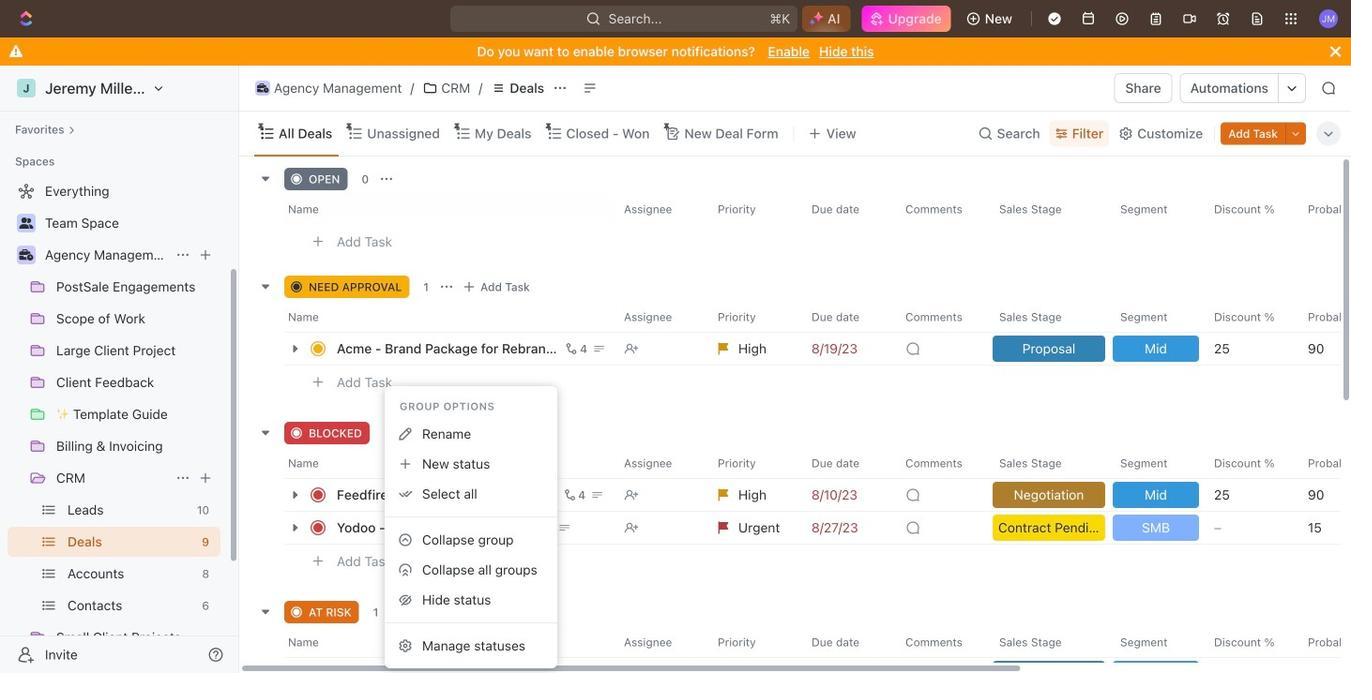 Task type: vqa. For each thing, say whether or not it's contained in the screenshot.
tree
yes



Task type: describe. For each thing, give the bounding box(es) containing it.
tree inside sidebar navigation
[[8, 176, 221, 674]]



Task type: locate. For each thing, give the bounding box(es) containing it.
tree
[[8, 176, 221, 674]]

business time image
[[19, 250, 33, 261]]

sidebar navigation
[[0, 66, 239, 674]]

business time image
[[257, 84, 269, 93]]



